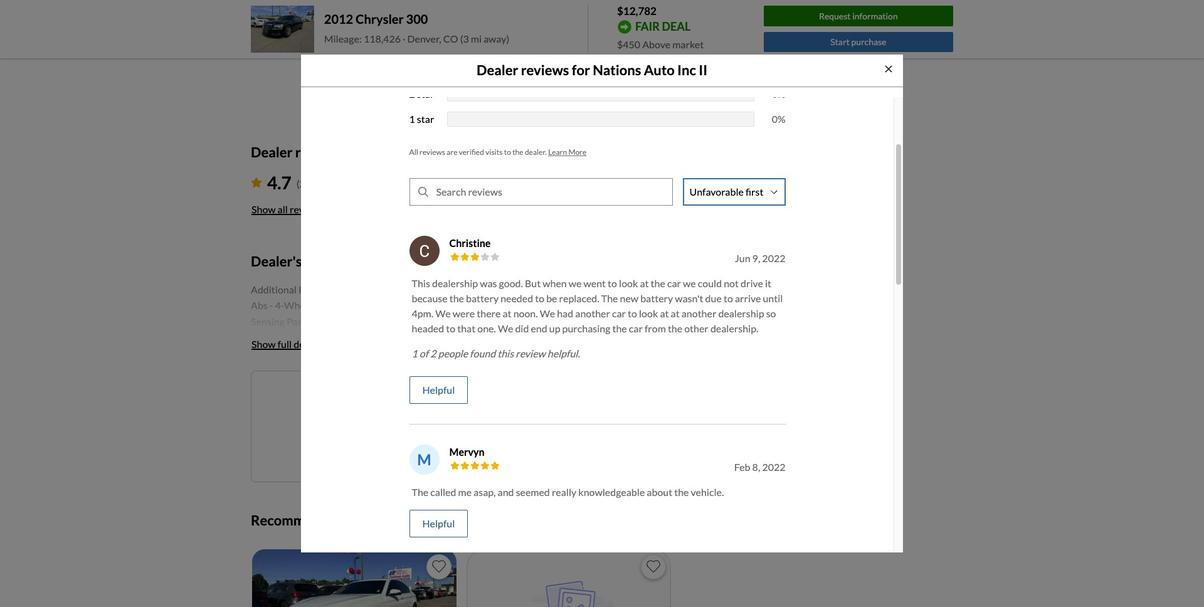 Task type: describe. For each thing, give the bounding box(es) containing it.
0 horizontal spatial look
[[619, 277, 638, 289]]

2012
[[324, 12, 353, 27]]

(720) 386-4289 link
[[324, 9, 393, 21]]

reviews for dealer reviews for nations auto inc ii
[[521, 62, 569, 79]]

away)
[[484, 33, 510, 45]]

the up were
[[450, 292, 464, 304]]

was
[[480, 277, 497, 289]]

feb 8, 2022
[[735, 461, 786, 473]]

0% for 2 star
[[772, 88, 786, 100]]

dealer's description
[[251, 253, 374, 270]]

when
[[543, 277, 567, 289]]

2 star
[[409, 88, 434, 100]]

star image
[[251, 178, 262, 188]]

review
[[516, 347, 546, 359]]

m dialog
[[301, 0, 904, 607]]

it
[[766, 277, 772, 289]]

request
[[819, 10, 851, 21]]

0 vertical spatial description
[[305, 253, 374, 270]]

dealer
[[404, 512, 444, 529]]

show all reviews button
[[251, 196, 325, 224]]

1 vertical spatial dealership
[[719, 307, 765, 319]]

all
[[278, 203, 288, 215]]

had
[[557, 307, 574, 319]]

could
[[698, 277, 722, 289]]

did
[[515, 322, 529, 334]]

the left dealer.
[[513, 147, 524, 157]]

additional information
[[251, 283, 351, 295]]

4.7 (25 reviews)
[[267, 172, 350, 193]]

learn more link
[[549, 147, 587, 157]]

this
[[412, 277, 430, 289]]

1 we from the left
[[569, 277, 582, 289]]

2012 chrysler 300 image
[[251, 5, 314, 53]]

visits
[[486, 147, 503, 157]]

1 vertical spatial car
[[612, 307, 626, 319]]

more
[[569, 147, 587, 157]]

1 star
[[409, 113, 434, 125]]

like
[[491, 393, 507, 405]]

386-
[[349, 9, 370, 21]]

seemed
[[516, 486, 550, 498]]

up
[[550, 322, 561, 334]]

w
[[349, 28, 359, 39]]

mervyn
[[450, 446, 485, 458]]

0 horizontal spatial dealership
[[432, 277, 478, 289]]

show full description button
[[251, 330, 344, 358]]

chrysler
[[356, 12, 404, 27]]

m
[[417, 450, 431, 469]]

verified
[[459, 147, 484, 157]]

show for dealer
[[252, 203, 276, 215]]

mileage:
[[324, 33, 362, 45]]

notify me of new listings like this one
[[379, 393, 545, 405]]

1 vertical spatial this
[[509, 393, 526, 405]]

headed
[[412, 322, 444, 334]]

jun 9, 2022
[[735, 252, 786, 264]]

be
[[547, 292, 558, 304]]

0% for 1 star
[[772, 113, 786, 125]]

additional
[[251, 283, 297, 295]]

knowledgeable
[[579, 486, 645, 498]]

(720)
[[324, 9, 347, 21]]

search image
[[418, 187, 428, 197]]

the left could
[[651, 277, 666, 289]]

found
[[470, 347, 496, 359]]

me inside m dialog
[[458, 486, 472, 498]]

notify
[[379, 393, 408, 405]]

$450 above market
[[617, 38, 704, 50]]

dealer.
[[525, 147, 547, 157]]

0 horizontal spatial the
[[412, 486, 429, 498]]

so
[[767, 307, 777, 319]]

1 vertical spatial of
[[425, 393, 435, 405]]

ii
[[699, 62, 708, 79]]

because
[[412, 292, 448, 304]]

request information button
[[764, 6, 954, 26]]

(3
[[460, 33, 469, 45]]

1 horizontal spatial we
[[498, 322, 513, 334]]

1 another from the left
[[576, 307, 610, 319]]

0 vertical spatial me
[[410, 393, 424, 405]]

good.
[[499, 277, 523, 289]]

1 horizontal spatial 2
[[431, 347, 436, 359]]

replaced.
[[559, 292, 600, 304]]

purchasing
[[563, 322, 611, 334]]

full
[[278, 338, 292, 350]]

118,426
[[364, 33, 401, 45]]

the called me asap, and seemed really knowledgeable about the vehicle.
[[412, 486, 724, 498]]

above
[[643, 38, 671, 50]]

view inventory
[[324, 46, 390, 58]]

one
[[528, 393, 545, 405]]

until
[[763, 292, 783, 304]]

from inside "this dealership was good.  but when we went to look at the car we could not drive it because the battery needed to be replaced.  the new battery wasn't due to arrive until 4pm.  we were there at noon.  we had another car to look at at another dealership so headed to that one.  we did end up purchasing the car from the other dealership."
[[645, 322, 666, 334]]

dealer's
[[251, 253, 302, 270]]

end
[[531, 322, 548, 334]]

noon.
[[514, 307, 538, 319]]

helpful.
[[548, 347, 580, 359]]

2 vertical spatial this
[[379, 512, 402, 529]]

0 horizontal spatial from
[[346, 512, 376, 529]]

0 vertical spatial car
[[668, 277, 681, 289]]

1 battery from the left
[[466, 292, 499, 304]]

helpful button for christine
[[409, 376, 468, 404]]

really
[[552, 486, 577, 498]]

1492
[[324, 28, 347, 39]]

show for dealer's
[[252, 338, 276, 350]]

information
[[853, 10, 898, 21]]

fair
[[636, 19, 660, 33]]

feb
[[735, 461, 751, 473]]

4.7
[[267, 172, 292, 193]]

co inside 2012 chrysler 300 mileage: 118,426 · denver, co (3 mi away)
[[444, 33, 458, 45]]

1 vertical spatial new
[[437, 393, 456, 405]]

but
[[525, 277, 541, 289]]

learn
[[549, 147, 567, 157]]

drive
[[741, 277, 764, 289]]

christine image
[[409, 236, 440, 266]]

description inside button
[[294, 338, 343, 350]]

there
[[477, 307, 501, 319]]

80223
[[475, 28, 504, 39]]



Task type: vqa. For each thing, say whether or not it's contained in the screenshot.
the Mileage
no



Task type: locate. For each thing, give the bounding box(es) containing it.
we left did
[[498, 322, 513, 334]]

0 vertical spatial dealer
[[477, 62, 519, 79]]

(25
[[297, 178, 311, 190]]

another up purchasing
[[576, 307, 610, 319]]

1 0% from the top
[[772, 88, 786, 100]]

4289
[[370, 9, 393, 21]]

1 horizontal spatial battery
[[641, 292, 673, 304]]

·
[[403, 33, 406, 45]]

0 vertical spatial the
[[602, 292, 618, 304]]

4pm.
[[412, 307, 434, 319]]

all
[[409, 147, 418, 157]]

helpful button down people
[[409, 376, 468, 404]]

0 horizontal spatial we
[[436, 307, 451, 319]]

information
[[299, 283, 351, 295]]

mi
[[471, 33, 482, 45]]

1 horizontal spatial new
[[620, 292, 639, 304]]

1 vertical spatial from
[[346, 512, 376, 529]]

0 vertical spatial 2
[[409, 88, 415, 100]]

and
[[498, 486, 514, 498]]

1 vertical spatial description
[[294, 338, 343, 350]]

denver,
[[423, 28, 457, 39], [408, 33, 442, 45]]

view
[[324, 46, 346, 58]]

denver, right ·
[[408, 33, 442, 45]]

0 horizontal spatial battery
[[466, 292, 499, 304]]

denver, inside 2012 chrysler 300 mileage: 118,426 · denver, co (3 mi away)
[[408, 33, 442, 45]]

dealership up because
[[432, 277, 478, 289]]

reviews)
[[313, 178, 350, 190]]

2 show from the top
[[252, 338, 276, 350]]

recommended from this dealer
[[251, 512, 444, 529]]

this left 'dealer'
[[379, 512, 402, 529]]

dealer
[[477, 62, 519, 79], [251, 144, 293, 161]]

deal
[[662, 19, 691, 33]]

new inside "this dealership was good.  but when we went to look at the car we could not drive it because the battery needed to be replaced.  the new battery wasn't due to arrive until 4pm.  we were there at noon.  we had another car to look at at another dealership so headed to that one.  we did end up purchasing the car from the other dealership."
[[620, 292, 639, 304]]

,
[[419, 28, 421, 39]]

1492 w alameda ave , denver, co 80223
[[324, 28, 504, 39]]

another up other
[[682, 307, 717, 319]]

the right purchasing
[[613, 322, 627, 334]]

battery down was
[[466, 292, 499, 304]]

we up 'replaced.'
[[569, 277, 582, 289]]

1 vertical spatial show
[[252, 338, 276, 350]]

2 another from the left
[[682, 307, 717, 319]]

1 vertical spatial 2
[[431, 347, 436, 359]]

dealer for dealer reviews
[[251, 144, 293, 161]]

dealer inside m dialog
[[477, 62, 519, 79]]

$450
[[617, 38, 641, 50]]

2 up 1 star
[[409, 88, 415, 100]]

0 horizontal spatial me
[[410, 393, 424, 405]]

the down the went
[[602, 292, 618, 304]]

1 vertical spatial 1
[[412, 347, 418, 359]]

0 horizontal spatial 2
[[409, 88, 415, 100]]

1 horizontal spatial dealership
[[719, 307, 765, 319]]

1 horizontal spatial dealer
[[477, 62, 519, 79]]

reviews for dealer reviews
[[295, 144, 344, 161]]

0 horizontal spatial another
[[576, 307, 610, 319]]

one.
[[478, 322, 496, 334]]

1 vertical spatial 0%
[[772, 113, 786, 125]]

1 2022 from the top
[[763, 252, 786, 264]]

dealer reviews for nations auto inc ii
[[477, 62, 708, 79]]

the left other
[[668, 322, 683, 334]]

2015 bmw 5 series image
[[252, 549, 457, 607]]

(720) 386-4289
[[324, 9, 393, 21]]

Search reviews field
[[430, 179, 672, 205]]

helpful button down the called
[[409, 510, 468, 538]]

start purchase button
[[764, 32, 954, 52]]

0%
[[772, 88, 786, 100], [772, 113, 786, 125]]

1 helpful button from the top
[[409, 376, 468, 404]]

co left (3
[[444, 33, 458, 45]]

0 vertical spatial helpful
[[423, 384, 455, 396]]

another
[[576, 307, 610, 319], [682, 307, 717, 319]]

helpful left "listings"
[[423, 384, 455, 396]]

are
[[447, 147, 458, 157]]

1 for 1 of 2 people found this review helpful.
[[412, 347, 418, 359]]

0 vertical spatial look
[[619, 277, 638, 289]]

2 battery from the left
[[641, 292, 673, 304]]

show left all
[[252, 203, 276, 215]]

the right "about"
[[675, 486, 689, 498]]

1 vertical spatial 2022
[[763, 461, 786, 473]]

me
[[410, 393, 424, 405], [458, 486, 472, 498]]

0 vertical spatial 1
[[409, 113, 415, 125]]

1 vertical spatial me
[[458, 486, 472, 498]]

look
[[619, 277, 638, 289], [639, 307, 658, 319]]

jun
[[735, 252, 751, 264]]

1 vertical spatial helpful
[[423, 517, 455, 529]]

this right like
[[509, 393, 526, 405]]

about
[[647, 486, 673, 498]]

battery left wasn't
[[641, 292, 673, 304]]

start purchase
[[831, 37, 887, 47]]

0 vertical spatial new
[[620, 292, 639, 304]]

of right notify
[[425, 393, 435, 405]]

for
[[572, 62, 590, 79]]

1 down headed
[[412, 347, 418, 359]]

co
[[459, 28, 473, 39], [444, 33, 458, 45]]

dealer down the away)
[[477, 62, 519, 79]]

show left full
[[252, 338, 276, 350]]

2 vertical spatial car
[[629, 322, 643, 334]]

new left "listings"
[[437, 393, 456, 405]]

other
[[685, 322, 709, 334]]

1 horizontal spatial another
[[682, 307, 717, 319]]

star up 1 star
[[417, 88, 434, 100]]

star
[[417, 88, 434, 100], [417, 113, 434, 125]]

this inside m dialog
[[498, 347, 514, 359]]

1 vertical spatial helpful button
[[409, 510, 468, 538]]

start
[[831, 37, 850, 47]]

we down because
[[436, 307, 451, 319]]

from left other
[[645, 322, 666, 334]]

of down headed
[[420, 347, 429, 359]]

description right full
[[294, 338, 343, 350]]

market
[[673, 38, 704, 50]]

1 helpful from the top
[[423, 384, 455, 396]]

0 vertical spatial of
[[420, 347, 429, 359]]

the
[[602, 292, 618, 304], [412, 486, 429, 498]]

0 vertical spatial star
[[417, 88, 434, 100]]

0 vertical spatial from
[[645, 322, 666, 334]]

2 helpful button from the top
[[409, 510, 468, 538]]

me left asap,
[[458, 486, 472, 498]]

dealer for dealer reviews for nations auto inc ii
[[477, 62, 519, 79]]

2022 right the 9,
[[763, 252, 786, 264]]

close modal dealer reviews for nations auto inc ii image
[[884, 64, 894, 74]]

helpful for mervyn
[[423, 517, 455, 529]]

the
[[513, 147, 524, 157], [651, 277, 666, 289], [450, 292, 464, 304], [613, 322, 627, 334], [668, 322, 683, 334], [675, 486, 689, 498]]

dealership
[[432, 277, 478, 289], [719, 307, 765, 319]]

$12,782
[[617, 4, 657, 18]]

1 of 2 people found this review helpful.
[[412, 347, 580, 359]]

1 horizontal spatial we
[[683, 277, 696, 289]]

helpful down the called
[[423, 517, 455, 529]]

helpful
[[423, 384, 455, 396], [423, 517, 455, 529]]

inventory
[[348, 46, 390, 58]]

alameda
[[361, 28, 400, 39]]

view inventory link
[[324, 46, 390, 58]]

the inside "this dealership was good.  but when we went to look at the car we could not drive it because the battery needed to be replaced.  the new battery wasn't due to arrive until 4pm.  we were there at noon.  we had another car to look at at another dealership so headed to that one.  we did end up purchasing the car from the other dealership."
[[602, 292, 618, 304]]

request information
[[819, 10, 898, 21]]

show
[[252, 203, 276, 215], [252, 338, 276, 350]]

2 horizontal spatial car
[[668, 277, 681, 289]]

denver, right ,
[[423, 28, 457, 39]]

1 horizontal spatial the
[[602, 292, 618, 304]]

0 horizontal spatial we
[[569, 277, 582, 289]]

1 horizontal spatial from
[[645, 322, 666, 334]]

1 horizontal spatial look
[[639, 307, 658, 319]]

2 horizontal spatial we
[[540, 307, 555, 319]]

0 vertical spatial 2022
[[763, 252, 786, 264]]

reviews for all reviews are verified visits to the dealer. learn more
[[420, 147, 446, 157]]

nations
[[593, 62, 642, 79]]

2 0% from the top
[[772, 113, 786, 125]]

co left "80223" at left
[[459, 28, 473, 39]]

star down 2 star
[[417, 113, 434, 125]]

helpful for christine
[[423, 384, 455, 396]]

1 show from the top
[[252, 203, 276, 215]]

1 horizontal spatial car
[[629, 322, 643, 334]]

of inside m dialog
[[420, 347, 429, 359]]

reviews
[[521, 62, 569, 79], [295, 144, 344, 161], [420, 147, 446, 157], [290, 203, 324, 215]]

0 vertical spatial dealership
[[432, 277, 478, 289]]

asap,
[[474, 486, 496, 498]]

dealer reviews
[[251, 144, 344, 161]]

helpful button for mervyn
[[409, 510, 468, 538]]

1 for 1 star
[[409, 113, 415, 125]]

we up wasn't
[[683, 277, 696, 289]]

2 left people
[[431, 347, 436, 359]]

0 vertical spatial helpful button
[[409, 376, 468, 404]]

0 vertical spatial show
[[252, 203, 276, 215]]

star for 2 star
[[417, 88, 434, 100]]

were
[[453, 307, 475, 319]]

2022 for feb 8, 2022
[[763, 461, 786, 473]]

that
[[458, 322, 476, 334]]

people
[[438, 347, 468, 359]]

to
[[504, 147, 511, 157], [608, 277, 617, 289], [535, 292, 545, 304], [724, 292, 733, 304], [628, 307, 637, 319], [446, 322, 456, 334]]

0 horizontal spatial car
[[612, 307, 626, 319]]

car
[[668, 277, 681, 289], [612, 307, 626, 319], [629, 322, 643, 334]]

2 star from the top
[[417, 113, 434, 125]]

from up 2015 bmw 5 series 'image'
[[346, 512, 376, 529]]

0 horizontal spatial new
[[437, 393, 456, 405]]

1 down 2 star
[[409, 113, 415, 125]]

the left the called
[[412, 486, 429, 498]]

show inside show full description button
[[252, 338, 276, 350]]

show inside show all reviews button
[[252, 203, 276, 215]]

2 we from the left
[[683, 277, 696, 289]]

went
[[584, 277, 606, 289]]

1 vertical spatial star
[[417, 113, 434, 125]]

2 2022 from the top
[[763, 461, 786, 473]]

0 vertical spatial 0%
[[772, 88, 786, 100]]

2016 ford focus image
[[467, 549, 671, 607]]

we down be
[[540, 307, 555, 319]]

0 vertical spatial this
[[498, 347, 514, 359]]

2
[[409, 88, 415, 100], [431, 347, 436, 359]]

dealership down arrive
[[719, 307, 765, 319]]

me right notify
[[410, 393, 424, 405]]

all reviews are verified visits to the dealer. learn more
[[409, 147, 587, 157]]

show full description
[[252, 338, 343, 350]]

helpful button
[[409, 376, 468, 404], [409, 510, 468, 538]]

1 vertical spatial look
[[639, 307, 658, 319]]

1 star from the top
[[417, 88, 434, 100]]

description up information
[[305, 253, 374, 270]]

1 horizontal spatial me
[[458, 486, 472, 498]]

new right 'replaced.'
[[620, 292, 639, 304]]

ave
[[402, 28, 419, 39]]

0 horizontal spatial dealer
[[251, 144, 293, 161]]

reviews inside button
[[290, 203, 324, 215]]

1 vertical spatial dealer
[[251, 144, 293, 161]]

dealer up the 4.7
[[251, 144, 293, 161]]

2 helpful from the top
[[423, 517, 455, 529]]

of
[[420, 347, 429, 359], [425, 393, 435, 405]]

300
[[406, 12, 428, 27]]

description
[[305, 253, 374, 270], [294, 338, 343, 350]]

this dealership was good.  but when we went to look at the car we could not drive it because the battery needed to be replaced.  the new battery wasn't due to arrive until 4pm.  we were there at noon.  we had another car to look at at another dealership so headed to that one.  we did end up purchasing the car from the other dealership.
[[412, 277, 783, 334]]

this right found
[[498, 347, 514, 359]]

star for 1 star
[[417, 113, 434, 125]]

9,
[[753, 252, 761, 264]]

2022 right 8,
[[763, 461, 786, 473]]

recommended
[[251, 512, 343, 529]]

1 vertical spatial the
[[412, 486, 429, 498]]

2022 for jun 9, 2022
[[763, 252, 786, 264]]

listings
[[458, 393, 489, 405]]



